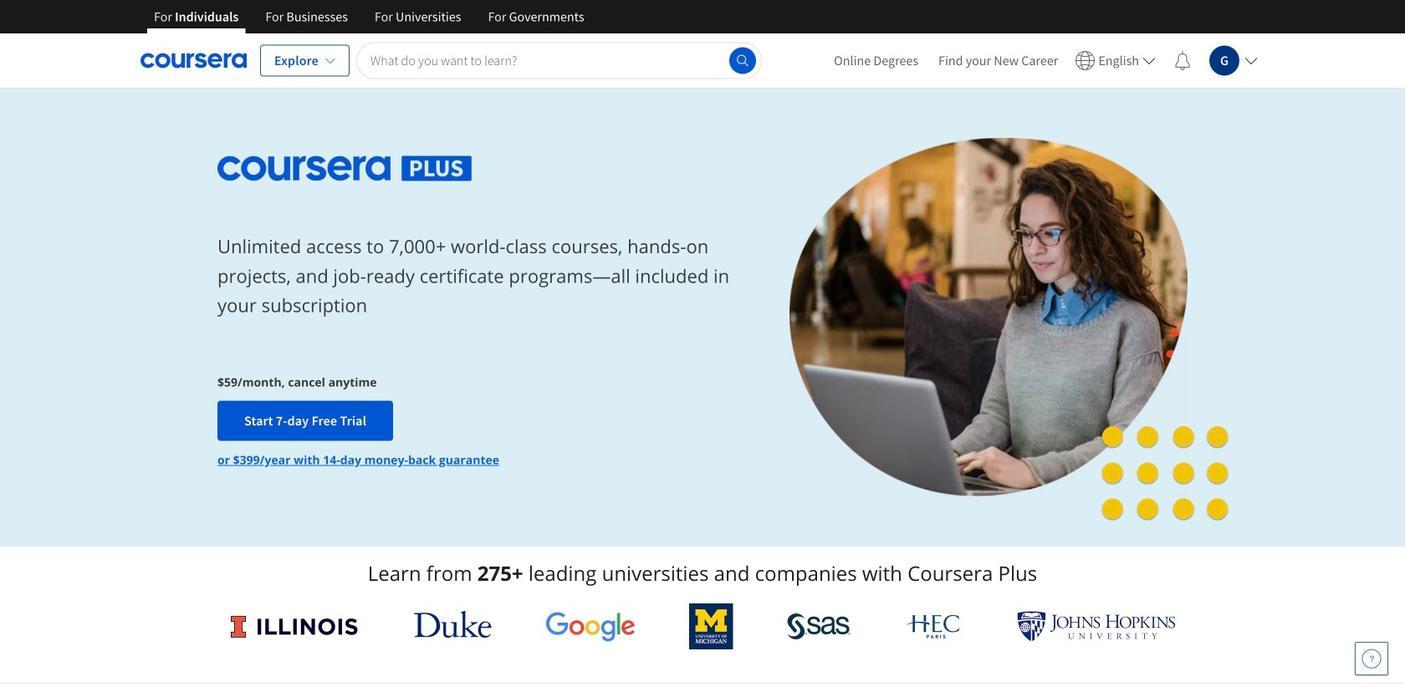Task type: describe. For each thing, give the bounding box(es) containing it.
duke university image
[[414, 612, 492, 638]]

google image
[[545, 612, 636, 643]]

coursera plus image
[[218, 156, 472, 181]]

coursera image
[[141, 47, 247, 74]]

help center image
[[1362, 649, 1382, 669]]

banner navigation
[[141, 0, 598, 33]]

What do you want to learn? text field
[[356, 42, 762, 79]]

hec paris image
[[905, 610, 964, 644]]

university of michigan image
[[690, 604, 734, 650]]

johns hopkins university image
[[1017, 612, 1176, 643]]

sas image
[[787, 614, 851, 640]]



Task type: vqa. For each thing, say whether or not it's contained in the screenshot.
FLEX at top left
no



Task type: locate. For each thing, give the bounding box(es) containing it.
None search field
[[356, 42, 762, 79]]

university of illinois at urbana-champaign image
[[229, 614, 360, 640]]



